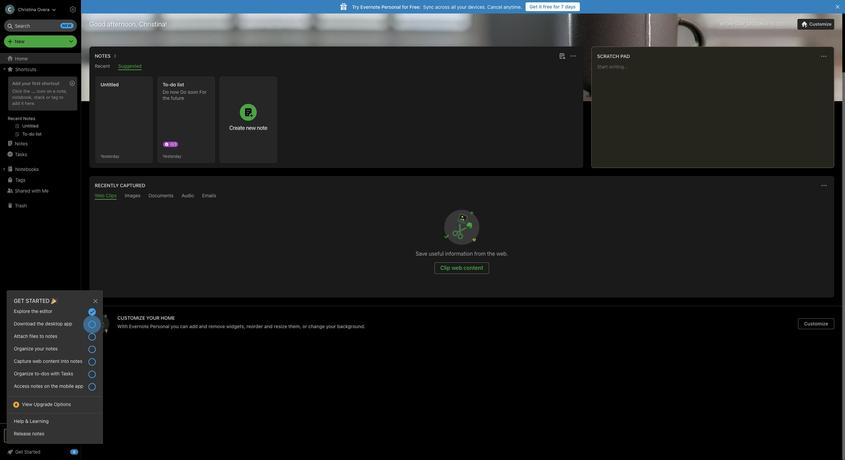 Task type: locate. For each thing, give the bounding box(es) containing it.
for left free:
[[402, 4, 409, 10]]

web clips tab panel
[[89, 200, 835, 298]]

on down dos
[[44, 383, 50, 389]]

1 vertical spatial more actions image
[[820, 182, 829, 190]]

0 vertical spatial or
[[46, 94, 50, 100]]

recently
[[95, 183, 119, 188]]

web clips
[[95, 193, 117, 198]]

capture
[[14, 358, 31, 364]]

1 horizontal spatial recent
[[95, 63, 110, 69]]

1 tab list from the top
[[91, 63, 582, 70]]

1 vertical spatial new
[[246, 125, 256, 131]]

2 tab list from the top
[[91, 193, 833, 200]]

new search field
[[9, 20, 74, 32]]

0 horizontal spatial do
[[163, 89, 169, 95]]

0 vertical spatial recent
[[95, 63, 110, 69]]

get
[[14, 298, 24, 304]]

on left a
[[47, 88, 52, 94]]

attach files to notes
[[14, 333, 57, 339]]

add inside icon on a note, notebook, stack or tag to add it here.
[[12, 101, 20, 106]]

new down settings icon
[[62, 23, 72, 28]]

0 horizontal spatial content
[[43, 358, 60, 364]]

christina overa
[[18, 7, 49, 12]]

note
[[257, 125, 267, 131]]

0 horizontal spatial yesterday
[[101, 154, 119, 159]]

1 vertical spatial web
[[33, 358, 42, 364]]

0 horizontal spatial or
[[46, 94, 50, 100]]

do down to-
[[163, 89, 169, 95]]

devices.
[[468, 4, 486, 10]]

0 horizontal spatial more actions image
[[569, 52, 577, 60]]

app right mobile
[[75, 383, 83, 389]]

group
[[0, 75, 81, 141]]

desktop
[[45, 321, 63, 327]]

shortcut
[[42, 81, 59, 86]]

1 do from the left
[[163, 89, 169, 95]]

notes down learning
[[32, 431, 44, 437]]

help
[[14, 419, 24, 424]]

0 vertical spatial organize
[[14, 346, 33, 352]]

add
[[12, 81, 21, 86]]

0 horizontal spatial web
[[33, 358, 42, 364]]

on
[[47, 88, 52, 94], [44, 383, 50, 389]]

me
[[42, 188, 49, 194]]

2023
[[777, 22, 787, 27]]

customize
[[810, 21, 832, 27], [805, 321, 829, 327]]

dropdown list menu containing help & learning
[[7, 416, 103, 441]]

a
[[53, 88, 55, 94]]

them,
[[289, 324, 301, 329]]

the down organize to-dos with tasks link
[[51, 383, 58, 389]]

for left 7
[[554, 4, 560, 9]]

new button
[[4, 35, 77, 48]]

content down 'from'
[[464, 265, 484, 271]]

1 horizontal spatial yesterday
[[163, 154, 181, 159]]

0 vertical spatial personal
[[382, 4, 401, 10]]

2 dropdown list menu from the top
[[7, 400, 103, 416]]

recent for recent notes
[[8, 116, 22, 121]]

here.
[[25, 101, 35, 106]]

get started
[[15, 449, 40, 455]]

1 horizontal spatial personal
[[382, 4, 401, 10]]

content down organize your notes link
[[43, 358, 60, 364]]

the inside the to-do list do now do soon for the future
[[163, 95, 170, 101]]

clip web content button
[[435, 263, 489, 274]]

change
[[308, 324, 325, 329]]

shortcuts button
[[0, 64, 81, 75]]

or inside customize your home with evernote personal you can add and remove widgets, reorder and resize them, or change your background.
[[303, 324, 307, 329]]

1 vertical spatial customize
[[805, 321, 829, 327]]

1 horizontal spatial it
[[539, 4, 542, 9]]

organize to-dos with tasks
[[14, 371, 73, 377]]

more actions field for scratch pad
[[819, 52, 829, 61]]

organize inside organize your notes link
[[14, 346, 33, 352]]

audio
[[182, 193, 194, 198]]

with right dos
[[51, 371, 60, 377]]

get for get it free for 7 days
[[530, 4, 538, 9]]

view upgrade options
[[22, 402, 71, 407]]

december
[[747, 22, 769, 27]]

documents tab
[[149, 193, 174, 200]]

settings image
[[69, 5, 77, 14]]

personal down 'your'
[[150, 324, 169, 329]]

tasks up notebooks
[[15, 151, 27, 157]]

web right clip
[[452, 265, 462, 271]]

6
[[73, 450, 75, 454]]

0 vertical spatial content
[[464, 265, 484, 271]]

personal inside customize your home with evernote personal you can add and remove widgets, reorder and resize them, or change your background.
[[150, 324, 169, 329]]

home link
[[0, 53, 81, 64]]

do down list
[[180, 89, 186, 95]]

1 vertical spatial upgrade
[[35, 433, 55, 439]]

do
[[163, 89, 169, 95], [180, 89, 186, 95]]

1 for from the left
[[554, 4, 560, 9]]

to down the "note,"
[[59, 94, 63, 100]]

create new note
[[229, 125, 267, 131]]

organize for organize to-dos with tasks
[[14, 371, 33, 377]]

3 dropdown list menu from the top
[[7, 416, 103, 441]]

notebooks
[[15, 166, 39, 172]]

1 organize from the top
[[14, 346, 33, 352]]

2 for from the left
[[402, 4, 409, 10]]

days
[[565, 4, 576, 9]]

notebooks link
[[0, 164, 81, 174]]

new inside button
[[246, 125, 256, 131]]

expand notebooks image
[[2, 166, 7, 172]]

organize to-dos with tasks link
[[7, 369, 103, 381]]

tree
[[0, 53, 81, 423]]

your inside customize your home with evernote personal you can add and remove widgets, reorder and resize them, or change your background.
[[326, 324, 336, 329]]

1 vertical spatial get
[[15, 449, 23, 455]]

get left free
[[530, 4, 538, 9]]

organize
[[14, 346, 33, 352], [14, 371, 33, 377]]

0 horizontal spatial to
[[40, 333, 44, 339]]

organize inside organize to-dos with tasks link
[[14, 371, 33, 377]]

for inside the "get it free for 7 days" "button"
[[554, 4, 560, 9]]

personal left free:
[[382, 4, 401, 10]]

your right change
[[326, 324, 336, 329]]

0 horizontal spatial new
[[62, 23, 72, 28]]

resize
[[274, 324, 287, 329]]

recent for recent
[[95, 63, 110, 69]]

1 horizontal spatial to
[[59, 94, 63, 100]]

tab list containing web clips
[[91, 193, 833, 200]]

notes up "tasks" button
[[15, 141, 28, 146]]

0 vertical spatial tab list
[[91, 63, 582, 70]]

content inside button
[[464, 265, 484, 271]]

1 horizontal spatial do
[[180, 89, 186, 95]]

web for capture
[[33, 358, 42, 364]]

captured
[[120, 183, 145, 188]]

0 horizontal spatial and
[[199, 324, 207, 329]]

recent
[[95, 63, 110, 69], [8, 116, 22, 121]]

all
[[451, 4, 456, 10]]

web for clip
[[452, 265, 462, 271]]

0 vertical spatial new
[[62, 23, 72, 28]]

add right can
[[189, 324, 198, 329]]

web inside button
[[452, 265, 462, 271]]

0 vertical spatial to
[[59, 94, 63, 100]]

2 organize from the top
[[14, 371, 33, 377]]

0 vertical spatial get
[[530, 4, 538, 9]]

started
[[26, 298, 50, 304]]

the down get started 🎉
[[31, 308, 38, 314]]

web
[[452, 265, 462, 271], [33, 358, 42, 364]]

with left me
[[32, 188, 41, 194]]

1 and from the left
[[199, 324, 207, 329]]

recent down notes button at the top left
[[95, 63, 110, 69]]

scratch
[[597, 53, 620, 59]]

group containing add your first shortcut
[[0, 75, 81, 141]]

it down notebook,
[[21, 101, 24, 106]]

notes down the attach files to notes link
[[46, 346, 58, 352]]

1 horizontal spatial add
[[189, 324, 198, 329]]

1 vertical spatial add
[[189, 324, 198, 329]]

personal
[[382, 4, 401, 10], [150, 324, 169, 329]]

get left started
[[15, 449, 23, 455]]

1 vertical spatial tasks
[[61, 371, 73, 377]]

1 vertical spatial app
[[75, 383, 83, 389]]

to inside icon on a note, notebook, stack or tag to add it here.
[[59, 94, 63, 100]]

the
[[23, 88, 30, 94], [163, 95, 170, 101], [487, 251, 495, 257], [31, 308, 38, 314], [37, 321, 44, 327], [51, 383, 58, 389]]

organize your notes link
[[7, 344, 103, 356]]

0 vertical spatial customize button
[[798, 19, 835, 30]]

or right them,
[[303, 324, 307, 329]]

content
[[464, 265, 484, 271], [43, 358, 60, 364]]

1 horizontal spatial web
[[452, 265, 462, 271]]

1 horizontal spatial app
[[75, 383, 83, 389]]

new
[[15, 38, 25, 44]]

add down notebook,
[[12, 101, 20, 106]]

upgrade down learning
[[35, 433, 55, 439]]

1 vertical spatial evernote
[[129, 324, 149, 329]]

1 horizontal spatial new
[[246, 125, 256, 131]]

tasks inside "tasks" button
[[15, 151, 27, 157]]

1 horizontal spatial or
[[303, 324, 307, 329]]

tab list containing recent
[[91, 63, 582, 70]]

evernote inside customize your home with evernote personal you can add and remove widgets, reorder and resize them, or change your background.
[[129, 324, 149, 329]]

and left remove
[[199, 324, 207, 329]]

recent inside tab list
[[95, 63, 110, 69]]

get inside "button"
[[530, 4, 538, 9]]

upgrade button
[[4, 429, 77, 443]]

to
[[59, 94, 63, 100], [40, 333, 44, 339]]

to right files
[[40, 333, 44, 339]]

🎉
[[51, 298, 58, 304]]

yesterday down 0/3
[[163, 154, 181, 159]]

notes right into on the left of the page
[[70, 358, 82, 364]]

1 vertical spatial it
[[21, 101, 24, 106]]

notes down to-
[[31, 383, 43, 389]]

0 horizontal spatial app
[[64, 321, 72, 327]]

yesterday up recently
[[101, 154, 119, 159]]

1 horizontal spatial evernote
[[361, 4, 380, 10]]

1 vertical spatial to
[[40, 333, 44, 339]]

1 horizontal spatial with
[[51, 371, 60, 377]]

1 horizontal spatial get
[[530, 4, 538, 9]]

1 vertical spatial on
[[44, 383, 50, 389]]

evernote right the try
[[361, 4, 380, 10]]

and left resize
[[264, 324, 273, 329]]

1 vertical spatial notes
[[23, 116, 35, 121]]

it inside "button"
[[539, 4, 542, 9]]

0 horizontal spatial recent
[[8, 116, 22, 121]]

from
[[475, 251, 486, 257]]

1 vertical spatial organize
[[14, 371, 33, 377]]

christina
[[18, 7, 36, 12]]

upgrade right view
[[34, 402, 53, 407]]

0 horizontal spatial personal
[[150, 324, 169, 329]]

More actions field
[[569, 51, 578, 61], [819, 52, 829, 61], [820, 181, 829, 190]]

notebook,
[[12, 94, 33, 100]]

organize up capture
[[14, 346, 33, 352]]

1 vertical spatial with
[[51, 371, 60, 377]]

new left note
[[246, 125, 256, 131]]

web up to-
[[33, 358, 42, 364]]

1 horizontal spatial tasks
[[61, 371, 73, 377]]

1 horizontal spatial content
[[464, 265, 484, 271]]

tab list
[[91, 63, 582, 70], [91, 193, 833, 200]]

0 vertical spatial it
[[539, 4, 542, 9]]

tree containing home
[[0, 53, 81, 423]]

or inside icon on a note, notebook, stack or tag to add it here.
[[46, 94, 50, 100]]

0 horizontal spatial get
[[15, 449, 23, 455]]

1 vertical spatial recent
[[8, 116, 22, 121]]

0 horizontal spatial with
[[32, 188, 41, 194]]

0 horizontal spatial evernote
[[129, 324, 149, 329]]

or left tag
[[46, 94, 50, 100]]

the left ...
[[23, 88, 30, 94]]

pad
[[621, 53, 630, 59]]

0/3
[[170, 142, 177, 147]]

home
[[15, 56, 28, 61]]

1 dropdown list menu from the top
[[7, 306, 103, 400]]

the left future
[[163, 95, 170, 101]]

0 vertical spatial web
[[452, 265, 462, 271]]

your down attach files to notes on the left bottom of the page
[[35, 346, 44, 352]]

0 vertical spatial tasks
[[15, 151, 27, 157]]

organize down capture
[[14, 371, 33, 377]]

the up attach files to notes on the left bottom of the page
[[37, 321, 44, 327]]

the right 'from'
[[487, 251, 495, 257]]

the inside group
[[23, 88, 30, 94]]

0 vertical spatial add
[[12, 101, 20, 106]]

0 horizontal spatial it
[[21, 101, 24, 106]]

soon
[[188, 89, 198, 95]]

shared with me
[[15, 188, 49, 194]]

click
[[12, 88, 22, 94]]

more actions field for recently captured
[[820, 181, 829, 190]]

dos
[[41, 371, 49, 377]]

tab list for recently captured
[[91, 193, 833, 200]]

1 horizontal spatial for
[[554, 4, 560, 9]]

0 horizontal spatial for
[[402, 4, 409, 10]]

for for 7
[[554, 4, 560, 9]]

on inside icon on a note, notebook, stack or tag to add it here.
[[47, 88, 52, 94]]

emails tab
[[202, 193, 216, 200]]

get inside help and learning task checklist field
[[15, 449, 23, 455]]

1 vertical spatial tab list
[[91, 193, 833, 200]]

new inside search box
[[62, 23, 72, 28]]

recent inside group
[[8, 116, 22, 121]]

it left free
[[539, 4, 542, 9]]

view upgrade options link
[[7, 400, 103, 411]]

notes inside button
[[95, 53, 111, 59]]

1 horizontal spatial and
[[264, 324, 273, 329]]

anytime.
[[504, 4, 522, 10]]

your up click the ...
[[22, 81, 31, 86]]

0 horizontal spatial tasks
[[15, 151, 27, 157]]

notes up recent tab
[[95, 53, 111, 59]]

more actions image
[[569, 52, 577, 60], [820, 182, 829, 190]]

content inside dropdown list menu
[[43, 358, 60, 364]]

1 vertical spatial or
[[303, 324, 307, 329]]

trash link
[[0, 200, 81, 211]]

click to collapse image
[[78, 448, 84, 456]]

help & learning
[[14, 419, 49, 424]]

release notes link
[[7, 429, 103, 441]]

trash
[[15, 203, 27, 208]]

tasks up mobile
[[61, 371, 73, 377]]

notes down here.
[[23, 116, 35, 121]]

can
[[180, 324, 188, 329]]

app right desktop
[[64, 321, 72, 327]]

reorder
[[247, 324, 263, 329]]

the inside access notes on the mobile app link
[[51, 383, 58, 389]]

untitled
[[101, 82, 119, 87]]

evernote down 'customize' in the bottom left of the page
[[129, 324, 149, 329]]

1 yesterday from the left
[[101, 154, 119, 159]]

web inside dropdown list menu
[[33, 358, 42, 364]]

notes button
[[93, 52, 119, 60]]

images
[[125, 193, 141, 198]]

0 vertical spatial upgrade
[[34, 402, 53, 407]]

to-
[[163, 82, 170, 87]]

web
[[95, 193, 105, 198]]

useful
[[429, 251, 444, 257]]

background.
[[337, 324, 365, 329]]

0 vertical spatial notes
[[95, 53, 111, 59]]

recent down notebook,
[[8, 116, 22, 121]]

1 vertical spatial content
[[43, 358, 60, 364]]

tasks inside organize to-dos with tasks link
[[61, 371, 73, 377]]

2 yesterday from the left
[[163, 154, 181, 159]]

1 vertical spatial personal
[[150, 324, 169, 329]]

wednesday,
[[720, 22, 746, 27]]

0 vertical spatial on
[[47, 88, 52, 94]]

0 horizontal spatial add
[[12, 101, 20, 106]]

dropdown list menu
[[7, 306, 103, 400], [7, 400, 103, 416], [7, 416, 103, 441]]

upgrade
[[34, 402, 53, 407], [35, 433, 55, 439]]



Task type: describe. For each thing, give the bounding box(es) containing it.
Search text field
[[9, 20, 72, 32]]

your right all
[[457, 4, 467, 10]]

for
[[200, 89, 207, 95]]

shared with me link
[[0, 185, 81, 196]]

clips
[[106, 193, 117, 198]]

on inside dropdown list menu
[[44, 383, 50, 389]]

get it free for 7 days button
[[526, 2, 580, 11]]

release
[[14, 431, 31, 437]]

recently captured button
[[93, 182, 145, 190]]

documents
[[149, 193, 174, 198]]

web clips tab
[[95, 193, 117, 200]]

emails
[[202, 193, 216, 198]]

try evernote personal for free: sync across all your devices. cancel anytime.
[[352, 4, 522, 10]]

get it free for 7 days
[[530, 4, 576, 9]]

save
[[416, 251, 428, 257]]

suggested tab
[[118, 63, 142, 70]]

cancel
[[488, 4, 503, 10]]

download the desktop app link
[[7, 316, 103, 334]]

editor
[[40, 308, 52, 314]]

Start writing… text field
[[597, 64, 834, 162]]

dropdown list menu containing explore the editor
[[7, 306, 103, 400]]

with
[[117, 324, 128, 329]]

save useful information from the web.
[[416, 251, 508, 257]]

capture web content into notes link
[[7, 356, 103, 369]]

content for capture
[[43, 358, 60, 364]]

content for clip
[[464, 265, 484, 271]]

download
[[14, 321, 35, 327]]

explore the editor
[[14, 308, 52, 314]]

Account field
[[0, 3, 56, 16]]

2 vertical spatial notes
[[15, 141, 28, 146]]

suggested
[[118, 63, 142, 69]]

icon
[[37, 88, 46, 94]]

images tab
[[125, 193, 141, 200]]

add inside customize your home with evernote personal you can add and remove widgets, reorder and resize them, or change your background.
[[189, 324, 198, 329]]

explore the editor link
[[7, 306, 103, 319]]

0 vertical spatial app
[[64, 321, 72, 327]]

note,
[[57, 88, 67, 94]]

2 and from the left
[[264, 324, 273, 329]]

christina!
[[139, 20, 167, 28]]

1 vertical spatial customize button
[[799, 319, 835, 329]]

0 vertical spatial customize
[[810, 21, 832, 27]]

7
[[561, 4, 564, 9]]

recent tab
[[95, 63, 110, 70]]

to inside the attach files to notes link
[[40, 333, 44, 339]]

icon on a note, notebook, stack or tag to add it here.
[[12, 88, 67, 106]]

organize your notes
[[14, 346, 58, 352]]

access
[[14, 383, 29, 389]]

your inside organize your notes link
[[35, 346, 44, 352]]

widgets,
[[226, 324, 245, 329]]

overa
[[37, 7, 49, 12]]

remove
[[209, 324, 225, 329]]

organize for organize your notes
[[14, 346, 33, 352]]

first
[[32, 81, 41, 86]]

0 vertical spatial evernote
[[361, 4, 380, 10]]

2 do from the left
[[180, 89, 186, 95]]

tab list for notes
[[91, 63, 582, 70]]

access notes on the mobile app
[[14, 383, 83, 389]]

notes link
[[0, 138, 81, 149]]

...
[[31, 88, 36, 94]]

upgrade inside dropdown list menu
[[34, 402, 53, 407]]

your inside group
[[22, 81, 31, 86]]

with inside dropdown list menu
[[51, 371, 60, 377]]

the inside download the desktop app link
[[37, 321, 44, 327]]

learning
[[30, 419, 49, 424]]

the inside "web clips" tab panel
[[487, 251, 495, 257]]

tags
[[15, 177, 25, 183]]

more actions image
[[820, 52, 828, 60]]

dropdown list menu containing view upgrade options
[[7, 400, 103, 416]]

good afternoon, christina!
[[89, 20, 167, 28]]

tag
[[52, 94, 58, 100]]

recent notes
[[8, 116, 35, 121]]

0 vertical spatial more actions image
[[569, 52, 577, 60]]

information
[[445, 251, 473, 257]]

files
[[29, 333, 38, 339]]

notes down desktop
[[45, 333, 57, 339]]

wednesday, december 13, 2023
[[720, 22, 787, 27]]

afternoon,
[[107, 20, 138, 28]]

future
[[171, 95, 184, 101]]

try
[[352, 4, 359, 10]]

create
[[229, 125, 245, 131]]

home
[[161, 315, 175, 321]]

capture web content into notes
[[14, 358, 82, 364]]

1 horizontal spatial more actions image
[[820, 182, 829, 190]]

audio tab
[[182, 193, 194, 200]]

free:
[[410, 4, 421, 10]]

customize your home with evernote personal you can add and remove widgets, reorder and resize them, or change your background.
[[117, 315, 365, 329]]

tasks button
[[0, 149, 81, 160]]

web.
[[497, 251, 508, 257]]

across
[[436, 4, 450, 10]]

started
[[24, 449, 40, 455]]

the inside explore the editor link
[[31, 308, 38, 314]]

release notes
[[14, 431, 44, 437]]

add your first shortcut
[[12, 81, 59, 86]]

0 vertical spatial with
[[32, 188, 41, 194]]

view
[[22, 402, 32, 407]]

suggested tab panel
[[89, 70, 584, 168]]

download the desktop app
[[14, 321, 72, 327]]

Help and Learning task checklist field
[[0, 447, 81, 458]]

stack
[[34, 94, 45, 100]]

upgrade inside popup button
[[35, 433, 55, 439]]

to-do list do now do soon for the future
[[163, 82, 207, 101]]

do
[[170, 82, 176, 87]]

sync
[[423, 4, 434, 10]]

clip web content
[[441, 265, 484, 271]]

for for free:
[[402, 4, 409, 10]]

into
[[61, 358, 69, 364]]

to-
[[35, 371, 41, 377]]

mobile
[[59, 383, 74, 389]]

get for get started
[[15, 449, 23, 455]]

shortcuts
[[15, 66, 36, 72]]

clip
[[441, 265, 451, 271]]

tags button
[[0, 174, 81, 185]]

scratch pad button
[[596, 52, 630, 60]]

it inside icon on a note, notebook, stack or tag to add it here.
[[21, 101, 24, 106]]

notes inside group
[[23, 116, 35, 121]]

attach files to notes link
[[7, 331, 103, 344]]

get started 🎉
[[14, 298, 58, 304]]

now
[[170, 89, 179, 95]]

free
[[543, 4, 552, 9]]



Task type: vqa. For each thing, say whether or not it's contained in the screenshot.
View options field
no



